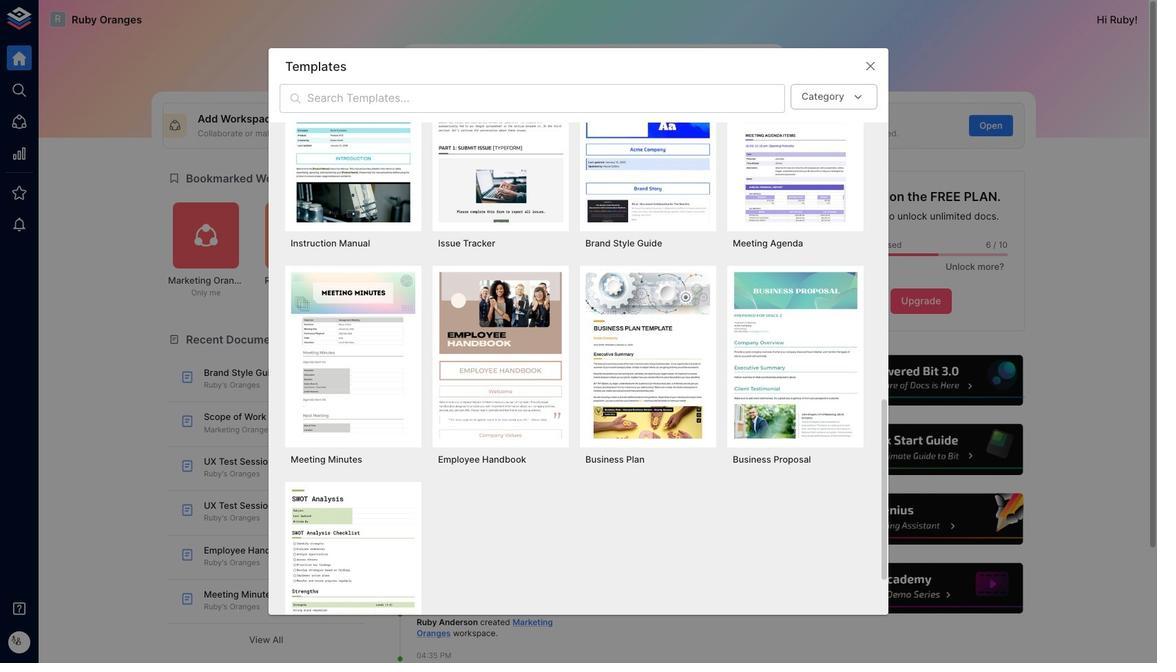 Task type: vqa. For each thing, say whether or not it's contained in the screenshot.
Invoice Image
no



Task type: locate. For each thing, give the bounding box(es) containing it.
meeting minutes image
[[291, 272, 416, 439]]

dialog
[[269, 44, 888, 663]]

1 help image from the top
[[817, 353, 1025, 408]]

employee handbook image
[[438, 272, 563, 439]]

business plan image
[[585, 272, 711, 439]]

issue tracker image
[[438, 55, 563, 222]]

instruction manual image
[[291, 55, 416, 222]]

swot analysis image
[[291, 488, 416, 655]]

meeting agenda image
[[733, 55, 858, 222]]

help image
[[817, 353, 1025, 408], [817, 423, 1025, 477], [817, 492, 1025, 547], [817, 561, 1025, 616]]



Task type: describe. For each thing, give the bounding box(es) containing it.
business proposal image
[[733, 272, 858, 439]]

brand style guide image
[[585, 55, 711, 222]]

Search Templates... text field
[[307, 84, 785, 113]]

4 help image from the top
[[817, 561, 1025, 616]]

2 help image from the top
[[817, 423, 1025, 477]]

3 help image from the top
[[817, 492, 1025, 547]]



